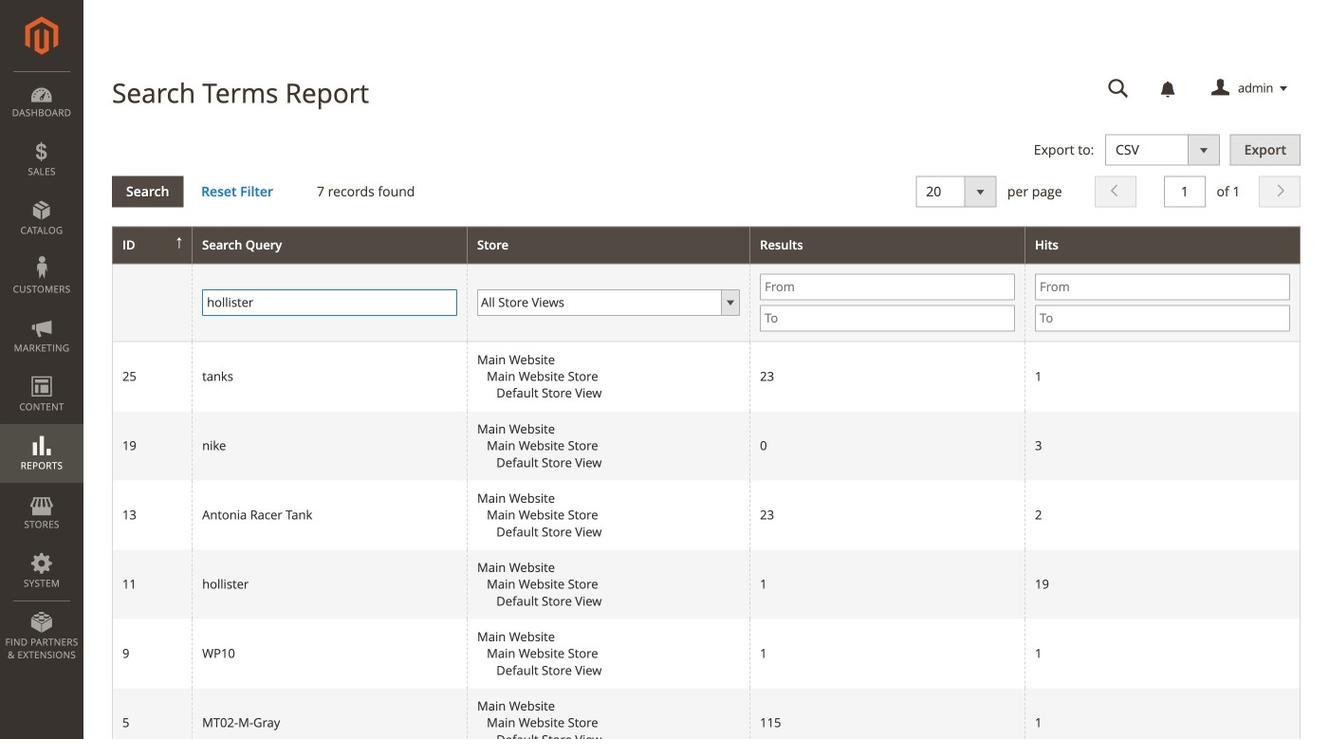 Task type: describe. For each thing, give the bounding box(es) containing it.
From text field
[[1036, 274, 1291, 300]]

magento admin panel image
[[25, 16, 58, 55]]

To text field
[[1036, 305, 1291, 332]]



Task type: locate. For each thing, give the bounding box(es) containing it.
menu bar
[[0, 71, 84, 671]]

From text field
[[760, 274, 1016, 300]]

None text field
[[1095, 72, 1143, 105], [1164, 176, 1206, 208], [202, 289, 458, 316], [1095, 72, 1143, 105], [1164, 176, 1206, 208], [202, 289, 458, 316]]

To text field
[[760, 305, 1016, 332]]



Task type: vqa. For each thing, say whether or not it's contained in the screenshot.
tab list
no



